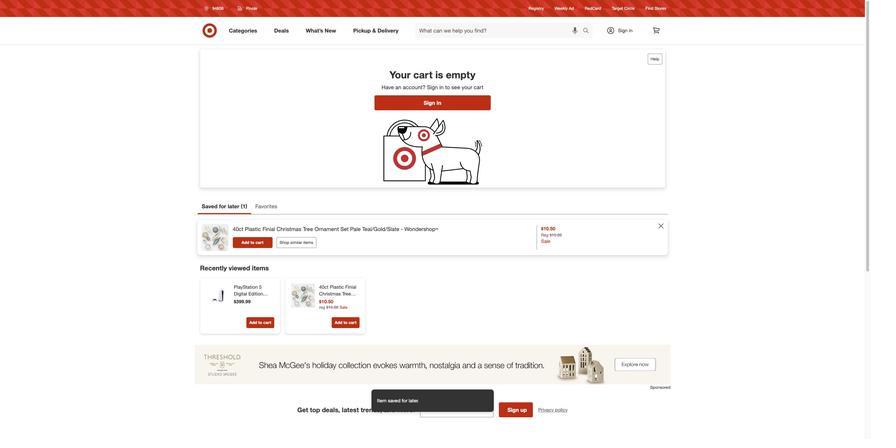 Task type: locate. For each thing, give the bounding box(es) containing it.
1 horizontal spatial $10.50
[[541, 226, 556, 232]]

what's
[[306, 27, 323, 34]]

edition
[[248, 291, 263, 297]]

is
[[436, 69, 443, 81]]

40ct inside 'list item'
[[233, 226, 243, 233]]

0 horizontal spatial for
[[219, 203, 226, 210]]

$15.00
[[550, 233, 562, 238], [326, 305, 338, 310]]

1 vertical spatial in
[[440, 84, 444, 91]]

for left later
[[219, 203, 226, 210]]

0 vertical spatial -
[[401, 226, 403, 233]]

pinole
[[246, 6, 257, 11]]

0 vertical spatial sign in
[[618, 28, 633, 33]]

ornament left pale
[[315, 226, 339, 233]]

0 horizontal spatial tree
[[303, 226, 313, 233]]

in down circle
[[629, 28, 633, 33]]

40ct plastic finial christmas tree ornament set - wondershop™ image
[[291, 284, 315, 308], [291, 284, 315, 308]]

ornament inside 40ct plastic finial christmas tree ornament set - wondershop™
[[319, 298, 340, 304]]

add to cart up viewed
[[242, 240, 264, 245]]

0 vertical spatial set
[[341, 226, 349, 233]]

0 horizontal spatial sign in
[[424, 100, 441, 106]]

account?
[[403, 84, 426, 91]]

playstation 5 digital edition console link
[[234, 284, 273, 304]]

0 vertical spatial ornament
[[315, 226, 339, 233]]

later
[[228, 203, 239, 210]]

2 vertical spatial in
[[437, 100, 441, 106]]

0 horizontal spatial $15.00
[[326, 305, 338, 310]]

cart
[[414, 69, 433, 81], [474, 84, 484, 91], [256, 240, 264, 245], [263, 321, 271, 326], [349, 321, 357, 326]]

sale down reg
[[541, 239, 551, 244]]

finial inside 40ct plastic finial christmas tree ornament set - wondershop™
[[345, 285, 356, 290]]

0 vertical spatial 40ct
[[233, 226, 243, 233]]

0 horizontal spatial 40ct
[[233, 226, 243, 233]]

categories
[[229, 27, 257, 34]]

1 vertical spatial christmas
[[319, 291, 341, 297]]

40ct for 40ct plastic finial christmas tree ornament set pale teal/gold/slate - wondershop™
[[233, 226, 243, 233]]

set for pale
[[341, 226, 349, 233]]

advertisement region
[[195, 345, 671, 385]]

40ct plastic finial christmas tree ornament set pale teal/gold/slate - wondershop&#8482; image
[[201, 224, 229, 252]]

search button
[[580, 23, 596, 39]]

deals link
[[269, 23, 297, 38]]

deals
[[274, 27, 289, 34]]

sign down account?
[[424, 100, 435, 106]]

sign left the "up"
[[508, 407, 519, 414]]

saved
[[202, 203, 218, 210]]

trends,
[[361, 407, 382, 415]]

sign in
[[618, 28, 633, 33], [424, 100, 441, 106]]

cart right 'your'
[[474, 84, 484, 91]]

for left later. on the left of page
[[402, 398, 408, 404]]

1 horizontal spatial for
[[402, 398, 408, 404]]

plastic inside 40ct plastic finial christmas tree ornament set - wondershop™
[[330, 285, 344, 290]]

search
[[580, 28, 596, 35]]

weekly ad
[[555, 6, 574, 11]]

ornament up reg
[[319, 298, 340, 304]]

add down $10.50 reg $15.00 sale
[[335, 321, 342, 326]]

1 horizontal spatial plastic
[[330, 285, 344, 290]]

wondershop™
[[405, 226, 438, 233], [319, 305, 349, 311]]

plastic inside 'list item'
[[245, 226, 261, 233]]

add to cart button down $399.99
[[246, 318, 274, 329]]

similar
[[290, 240, 302, 245]]

$10.50
[[541, 226, 556, 232], [319, 299, 333, 305]]

circle
[[624, 6, 635, 11]]

sale for $10.50 reg $15.00 sale
[[340, 305, 348, 310]]

- inside 40ct plastic finial christmas tree ornament set - wondershop™
[[350, 298, 352, 304]]

to down $10.50 reg $15.00 sale
[[343, 321, 347, 326]]

0 vertical spatial add to cart
[[242, 240, 264, 245]]

40ct plastic finial christmas tree ornament set - wondershop™ link
[[319, 284, 358, 311]]

plastic
[[245, 226, 261, 233], [330, 285, 344, 290]]

40ct plastic finial christmas tree ornament set - wondershop™
[[319, 285, 356, 311]]

ornament for -
[[319, 298, 340, 304]]

in inside button
[[437, 100, 441, 106]]

$15.00 inside $10.50 reg $15.00 sale
[[550, 233, 562, 238]]

1
[[243, 203, 246, 210]]

cart up account?
[[414, 69, 433, 81]]

favorites link
[[251, 200, 281, 215]]

1 horizontal spatial christmas
[[319, 291, 341, 297]]

0 horizontal spatial christmas
[[277, 226, 301, 233]]

add to cart button down $10.50 reg $15.00 sale
[[332, 318, 360, 329]]

1 horizontal spatial sign in
[[618, 28, 633, 33]]

$15.00 inside $10.50 reg $15.00 sale
[[326, 305, 338, 310]]

0 horizontal spatial wondershop™
[[319, 305, 349, 311]]

sign inside your cart is empty have an account? sign in to see your cart
[[427, 84, 438, 91]]

in
[[629, 28, 633, 33], [440, 84, 444, 91], [437, 100, 441, 106]]

items right similar
[[303, 240, 313, 245]]

1 horizontal spatial 40ct
[[319, 285, 328, 290]]

favorites
[[255, 203, 277, 210]]

categories link
[[223, 23, 266, 38]]

add to cart down $10.50 reg $15.00 sale
[[335, 321, 357, 326]]

1 horizontal spatial -
[[401, 226, 403, 233]]

ornament
[[315, 226, 339, 233], [319, 298, 340, 304]]

to
[[445, 84, 450, 91], [251, 240, 254, 245], [258, 321, 262, 326], [343, 321, 347, 326]]

plastic for 40ct plastic finial christmas tree ornament set - wondershop™
[[330, 285, 344, 290]]

0 horizontal spatial sale
[[340, 305, 348, 310]]

0 vertical spatial items
[[303, 240, 313, 245]]

40ct inside 40ct plastic finial christmas tree ornament set - wondershop™
[[319, 285, 328, 290]]

latest
[[342, 407, 359, 415]]

cart left shop
[[256, 240, 264, 245]]

0 vertical spatial for
[[219, 203, 226, 210]]

sale inside $10.50 reg $15.00 sale
[[541, 239, 551, 244]]

$15.00 for $10.50 reg $15.00 sale
[[550, 233, 562, 238]]

ornament inside 'list item'
[[315, 226, 339, 233]]

1 horizontal spatial tree
[[342, 291, 351, 297]]

1 horizontal spatial items
[[303, 240, 313, 245]]

1 vertical spatial wondershop™
[[319, 305, 349, 311]]

christmas inside 'list item'
[[277, 226, 301, 233]]

sign in inside button
[[424, 100, 441, 106]]

in down is at the top of the page
[[440, 84, 444, 91]]

ornament for pale
[[315, 226, 339, 233]]

40ct down (
[[233, 226, 243, 233]]

playstation
[[234, 285, 258, 290]]

sign in down target circle link
[[618, 28, 633, 33]]

pickup & delivery
[[353, 27, 399, 34]]

what's new link
[[300, 23, 345, 38]]

0 vertical spatial $15.00
[[550, 233, 562, 238]]

$10.50 inside $10.50 reg $15.00 sale
[[541, 226, 556, 232]]

1 horizontal spatial finial
[[345, 285, 356, 290]]

0 vertical spatial wondershop™
[[405, 226, 438, 233]]

1 vertical spatial ornament
[[319, 298, 340, 304]]

40ct
[[233, 226, 243, 233], [319, 285, 328, 290]]

set inside 40ct plastic finial christmas tree ornament set - wondershop™
[[342, 298, 349, 304]]

in down your cart is empty have an account? sign in to see your cart
[[437, 100, 441, 106]]

0 vertical spatial $10.50
[[541, 226, 556, 232]]

sale inside $10.50 reg $15.00 sale
[[340, 305, 348, 310]]

1 vertical spatial sign in
[[424, 100, 441, 106]]

0 vertical spatial sale
[[541, 239, 551, 244]]

find
[[646, 6, 654, 11]]

plastic down )
[[245, 226, 261, 233]]

cart down playstation 5 digital edition console link
[[263, 321, 271, 326]]

add up viewed
[[242, 240, 249, 245]]

0 horizontal spatial $10.50
[[319, 299, 333, 305]]

christmas up $10.50 reg $15.00 sale
[[319, 291, 341, 297]]

set
[[341, 226, 349, 233], [342, 298, 349, 304]]

tree inside 'list item'
[[303, 226, 313, 233]]

1 vertical spatial $15.00
[[326, 305, 338, 310]]

christmas inside 40ct plastic finial christmas tree ornament set - wondershop™
[[319, 291, 341, 297]]

christmas for 40ct plastic finial christmas tree ornament set pale teal/gold/slate - wondershop™
[[277, 226, 301, 233]]

digital
[[234, 291, 247, 297]]

40ct plastic finial christmas tree ornament set pale teal/gold/slate - wondershop™ link
[[233, 226, 438, 234]]

1 vertical spatial items
[[252, 265, 269, 272]]

privacy
[[538, 408, 554, 414]]

40ct up $10.50 reg $15.00 sale
[[319, 285, 328, 290]]

plastic for 40ct plastic finial christmas tree ornament set pale teal/gold/slate - wondershop™
[[245, 226, 261, 233]]

cart inside $399.99 add to cart
[[263, 321, 271, 326]]

0 vertical spatial tree
[[303, 226, 313, 233]]

1 vertical spatial plastic
[[330, 285, 344, 290]]

0 vertical spatial plastic
[[245, 226, 261, 233]]

1 horizontal spatial wondershop™
[[405, 226, 438, 233]]

items inside "button"
[[303, 240, 313, 245]]

add to cart button for 40ct plastic finial christmas tree ornament set - wondershop™
[[332, 318, 360, 329]]

sale
[[541, 239, 551, 244], [340, 305, 348, 310]]

1 horizontal spatial $15.00
[[550, 233, 562, 238]]

to down edition
[[258, 321, 262, 326]]

1 horizontal spatial add to cart
[[335, 321, 357, 326]]

0 vertical spatial finial
[[263, 226, 275, 233]]

0 horizontal spatial add to cart
[[242, 240, 264, 245]]

- right teal/gold/slate
[[401, 226, 403, 233]]

1 vertical spatial set
[[342, 298, 349, 304]]

cart inside 40ct plastic finial christmas tree ornament set pale teal/gold/slate - wondershop™ 'list item'
[[256, 240, 264, 245]]

your
[[462, 84, 472, 91]]

0 horizontal spatial finial
[[263, 226, 275, 233]]

finial
[[263, 226, 275, 233], [345, 285, 356, 290]]

items
[[303, 240, 313, 245], [252, 265, 269, 272]]

sale right reg
[[340, 305, 348, 310]]

1 horizontal spatial sale
[[541, 239, 551, 244]]

finial up $10.50 reg $15.00 sale
[[345, 285, 356, 290]]

tree for pale
[[303, 226, 313, 233]]

to inside your cart is empty have an account? sign in to see your cart
[[445, 84, 450, 91]]

sign down is at the top of the page
[[427, 84, 438, 91]]

playstation 5 digital edition console image
[[206, 284, 230, 308], [206, 284, 230, 308]]

1 vertical spatial sale
[[340, 305, 348, 310]]

0 vertical spatial christmas
[[277, 226, 301, 233]]

add to cart button for playstation 5 digital edition console
[[246, 318, 274, 329]]

saved
[[388, 398, 401, 404]]

add down $399.99
[[249, 321, 257, 326]]

$10.50 reg $15.00 sale
[[319, 299, 348, 310]]

plastic up $10.50 reg $15.00 sale
[[330, 285, 344, 290]]

finial down favorites link
[[263, 226, 275, 233]]

None text field
[[420, 403, 494, 418]]

add to cart button up viewed
[[233, 238, 273, 249]]

shop similar items button
[[277, 238, 316, 248]]

for
[[219, 203, 226, 210], [402, 398, 408, 404]]

0 horizontal spatial plastic
[[245, 226, 261, 233]]

tree
[[303, 226, 313, 233], [342, 291, 351, 297]]

sign up
[[508, 407, 527, 414]]

delivery
[[378, 27, 399, 34]]

sign
[[618, 28, 628, 33], [427, 84, 438, 91], [424, 100, 435, 106], [508, 407, 519, 414]]

tree for -
[[342, 291, 351, 297]]

1 vertical spatial -
[[350, 298, 352, 304]]

viewed
[[229, 265, 250, 272]]

registry link
[[529, 6, 544, 11]]

- right $10.50 reg $15.00 sale
[[350, 298, 352, 304]]

tree up $10.50 reg $15.00 sale
[[342, 291, 351, 297]]

add
[[242, 240, 249, 245], [249, 321, 257, 326], [335, 321, 342, 326]]

- inside 'list item'
[[401, 226, 403, 233]]

1 vertical spatial tree
[[342, 291, 351, 297]]

1 vertical spatial $10.50
[[319, 299, 333, 305]]

to left see
[[445, 84, 450, 91]]

1 vertical spatial 40ct
[[319, 285, 328, 290]]

christmas up shop
[[277, 226, 301, 233]]

to up recently viewed items
[[251, 240, 254, 245]]

set inside 40ct plastic finial christmas tree ornament set pale teal/gold/slate - wondershop™ link
[[341, 226, 349, 233]]

sign up button
[[499, 403, 533, 418]]

finial inside 'list item'
[[263, 226, 275, 233]]

teal/gold/slate
[[362, 226, 399, 233]]

reg
[[319, 305, 325, 310]]

0 horizontal spatial items
[[252, 265, 269, 272]]

0 vertical spatial in
[[629, 28, 633, 33]]

sign in down your cart is empty have an account? sign in to see your cart
[[424, 100, 441, 106]]

tree inside 40ct plastic finial christmas tree ornament set - wondershop™
[[342, 291, 351, 297]]

1 vertical spatial finial
[[345, 285, 356, 290]]

0 horizontal spatial -
[[350, 298, 352, 304]]

items up 5
[[252, 265, 269, 272]]

$399.99 add to cart
[[234, 299, 271, 326]]

tree up the shop similar items
[[303, 226, 313, 233]]

$10.50 inside $10.50 reg $15.00 sale
[[319, 299, 333, 305]]



Task type: describe. For each thing, give the bounding box(es) containing it.
add to cart button inside 40ct plastic finial christmas tree ornament set pale teal/gold/slate - wondershop™ 'list item'
[[233, 238, 273, 249]]

pinole button
[[234, 2, 262, 15]]

wondershop™ inside 'list item'
[[405, 226, 438, 233]]

cart down 40ct plastic finial christmas tree ornament set - wondershop™ link
[[349, 321, 357, 326]]

$10.50 for $10.50 reg $15.00 sale
[[541, 226, 556, 232]]

empty
[[446, 69, 476, 81]]

finial for 40ct plastic finial christmas tree ornament set - wondershop™
[[345, 285, 356, 290]]

privacy policy
[[538, 408, 568, 414]]

new
[[325, 27, 336, 34]]

find stores link
[[646, 6, 667, 11]]

in inside your cart is empty have an account? sign in to see your cart
[[440, 84, 444, 91]]

reg
[[541, 233, 549, 238]]

recently viewed items
[[200, 265, 269, 272]]

$399.99
[[234, 299, 251, 305]]

set for -
[[342, 298, 349, 304]]

find stores
[[646, 6, 667, 11]]

add inside 40ct plastic finial christmas tree ornament set pale teal/gold/slate - wondershop™ 'list item'
[[242, 240, 249, 245]]

help
[[651, 56, 659, 62]]

and
[[384, 407, 395, 415]]

shop similar items
[[280, 240, 313, 245]]

sign in button
[[375, 96, 491, 111]]

see
[[452, 84, 460, 91]]

wondershop™ inside 40ct plastic finial christmas tree ornament set - wondershop™
[[319, 305, 349, 311]]

1 vertical spatial add to cart
[[335, 321, 357, 326]]

item saved for later.
[[377, 398, 419, 404]]

weekly
[[555, 6, 568, 11]]

finial for 40ct plastic finial christmas tree ornament set pale teal/gold/slate - wondershop™
[[263, 226, 275, 233]]

weekly ad link
[[555, 6, 574, 11]]

later.
[[409, 398, 419, 404]]

pale
[[350, 226, 361, 233]]

your
[[390, 69, 411, 81]]

$15.00 for $10.50 reg $15.00 sale
[[326, 305, 338, 310]]

5
[[259, 285, 262, 290]]

to inside 40ct plastic finial christmas tree ornament set pale teal/gold/slate - wondershop™ 'list item'
[[251, 240, 254, 245]]

pickup & delivery link
[[348, 23, 407, 38]]

empty cart bullseye image
[[381, 115, 484, 188]]

target circle
[[612, 6, 635, 11]]

(
[[241, 203, 243, 210]]

items for recently viewed items
[[252, 265, 269, 272]]

sponsored
[[651, 386, 671, 391]]

40ct for 40ct plastic finial christmas tree ornament set - wondershop™
[[319, 285, 328, 290]]

94806 button
[[200, 2, 231, 15]]

)
[[246, 203, 247, 210]]

more.
[[397, 407, 415, 415]]

playstation 5 digital edition console
[[234, 285, 263, 304]]

What can we help you find? suggestions appear below search field
[[415, 23, 585, 38]]

privacy policy link
[[538, 407, 568, 414]]

&
[[372, 27, 376, 34]]

redcard
[[585, 6, 601, 11]]

add to cart inside 40ct plastic finial christmas tree ornament set pale teal/gold/slate - wondershop™ 'list item'
[[242, 240, 264, 245]]

get
[[297, 407, 308, 415]]

deals,
[[322, 407, 340, 415]]

pickup
[[353, 27, 371, 34]]

an
[[396, 84, 402, 91]]

up
[[521, 407, 527, 414]]

help button
[[648, 54, 663, 65]]

christmas for 40ct plastic finial christmas tree ornament set - wondershop™
[[319, 291, 341, 297]]

get top deals, latest trends, and more.
[[297, 407, 415, 415]]

saved for later ( 1 )
[[202, 203, 247, 210]]

target
[[612, 6, 623, 11]]

item
[[377, 398, 387, 404]]

stores
[[655, 6, 667, 11]]

items for shop similar items
[[303, 240, 313, 245]]

redcard link
[[585, 6, 601, 11]]

add inside $399.99 add to cart
[[249, 321, 257, 326]]

policy
[[555, 408, 568, 414]]

recently
[[200, 265, 227, 272]]

target circle link
[[612, 6, 635, 11]]

console
[[234, 298, 251, 304]]

$10.50 for $10.50 reg $15.00 sale
[[319, 299, 333, 305]]

to inside $399.99 add to cart
[[258, 321, 262, 326]]

sale for $10.50 reg $15.00 sale
[[541, 239, 551, 244]]

have
[[382, 84, 394, 91]]

top
[[310, 407, 320, 415]]

40ct plastic finial christmas tree ornament set pale teal/gold/slate - wondershop™ list item
[[197, 220, 668, 256]]

ad
[[569, 6, 574, 11]]

your cart is empty have an account? sign in to see your cart
[[382, 69, 484, 91]]

shop
[[280, 240, 289, 245]]

registry
[[529, 6, 544, 11]]

$10.50 reg $15.00 sale
[[541, 226, 562, 244]]

1 vertical spatial for
[[402, 398, 408, 404]]

94806
[[212, 6, 224, 11]]

sign down target circle link
[[618, 28, 628, 33]]

sign in link
[[601, 23, 643, 38]]

what's new
[[306, 27, 336, 34]]

40ct plastic finial christmas tree ornament set pale teal/gold/slate - wondershop™
[[233, 226, 438, 233]]



Task type: vqa. For each thing, say whether or not it's contained in the screenshot.
Shipping
no



